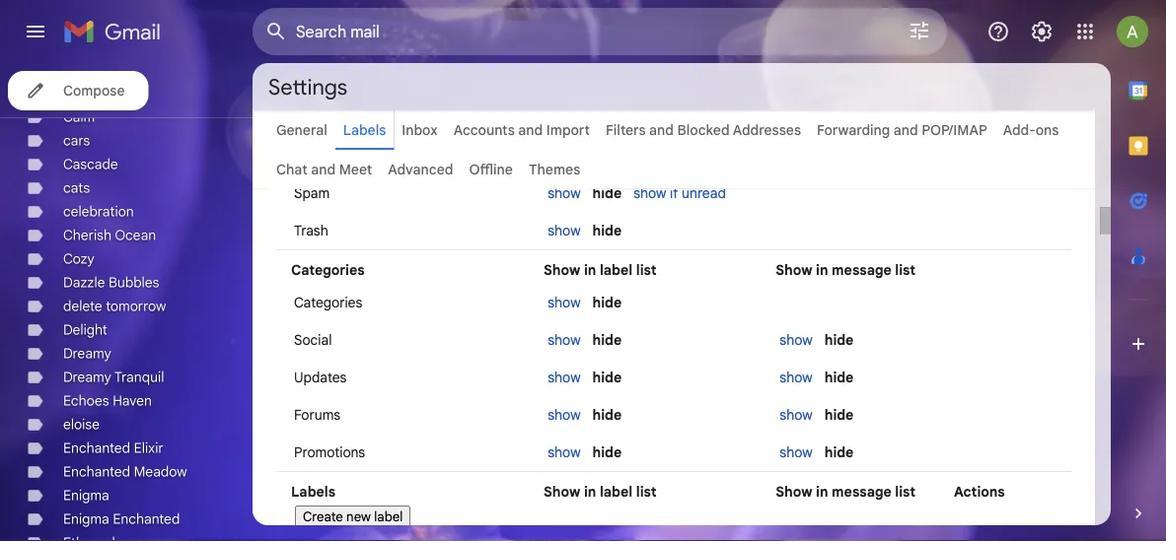 Task type: locate. For each thing, give the bounding box(es) containing it.
show in message list
[[776, 261, 916, 279], [776, 483, 916, 501]]

2 show in label list from the top
[[544, 483, 657, 501]]

general
[[276, 121, 327, 139]]

message for categories
[[832, 261, 892, 279]]

in
[[584, 261, 596, 279], [816, 261, 828, 279], [584, 483, 596, 501], [816, 483, 828, 501]]

dazzle
[[63, 274, 105, 292]]

eloise link
[[63, 416, 100, 434]]

labels
[[343, 121, 386, 139], [291, 483, 335, 501]]

and right filters
[[649, 121, 674, 139]]

enchanted up the enigma link
[[63, 464, 130, 481]]

message
[[832, 261, 892, 279], [832, 483, 892, 501]]

1 show in message list from the top
[[776, 261, 916, 279]]

and left import
[[518, 121, 543, 139]]

1 vertical spatial message
[[832, 483, 892, 501]]

eloise
[[63, 416, 100, 434]]

dreamy link
[[63, 345, 111, 363]]

cats link
[[63, 180, 90, 197]]

cats
[[63, 180, 90, 197]]

show if unread link
[[634, 184, 726, 202]]

enigma enchanted
[[63, 511, 180, 528]]

enchanted down the meadow on the left bottom
[[113, 511, 180, 528]]

labels up meet
[[343, 121, 386, 139]]

show
[[544, 261, 580, 279], [776, 261, 812, 279], [544, 483, 580, 501], [776, 483, 812, 501]]

delete tomorrow
[[63, 298, 166, 315]]

1 vertical spatial enigma
[[63, 511, 109, 528]]

gmail image
[[63, 12, 171, 51]]

enchanted down eloise
[[63, 440, 130, 457]]

categories
[[291, 261, 365, 279], [294, 294, 362, 311]]

forwarding and pop/imap link
[[817, 121, 987, 139]]

meadow
[[134, 464, 187, 481]]

create new label
[[303, 509, 403, 526]]

tranquil
[[114, 369, 164, 386]]

2 vertical spatial label
[[374, 509, 403, 526]]

1 vertical spatial dreamy
[[63, 369, 111, 386]]

enigma down the enigma link
[[63, 511, 109, 528]]

show in label list
[[544, 261, 657, 279], [544, 483, 657, 501]]

dazzle bubbles link
[[63, 274, 159, 292]]

2 vertical spatial enchanted
[[113, 511, 180, 528]]

ons
[[1036, 121, 1059, 139]]

2 message from the top
[[832, 483, 892, 501]]

delete tomorrow link
[[63, 298, 166, 315]]

0 vertical spatial show in message list
[[776, 261, 916, 279]]

1 dreamy from the top
[[63, 345, 111, 363]]

0 vertical spatial labels
[[343, 121, 386, 139]]

1 vertical spatial categories
[[294, 294, 362, 311]]

enchanted
[[63, 440, 130, 457], [63, 464, 130, 481], [113, 511, 180, 528]]

accounts
[[454, 121, 515, 139]]

dreamy
[[63, 345, 111, 363], [63, 369, 111, 386]]

label inside button
[[374, 509, 403, 526]]

tab list
[[1111, 63, 1166, 471]]

import
[[546, 121, 590, 139]]

delete
[[63, 298, 102, 315]]

2 enigma from the top
[[63, 511, 109, 528]]

1 show in label list from the top
[[544, 261, 657, 279]]

enigma for the enigma link
[[63, 487, 109, 505]]

and left pop/imap
[[894, 121, 918, 139]]

dazzle bubbles
[[63, 274, 159, 292]]

and for filters
[[649, 121, 674, 139]]

bubbles
[[109, 274, 159, 292]]

and for accounts
[[518, 121, 543, 139]]

themes
[[529, 161, 580, 178]]

offline link
[[469, 161, 513, 178]]

inbox link
[[402, 121, 438, 139]]

show link
[[548, 184, 581, 202], [548, 222, 581, 239], [548, 294, 581, 311], [548, 332, 581, 349], [780, 332, 813, 349], [548, 369, 581, 386], [780, 369, 813, 386], [548, 406, 581, 424], [780, 406, 813, 424], [548, 444, 581, 461], [780, 444, 813, 461]]

0 vertical spatial label
[[600, 261, 633, 279]]

label
[[600, 261, 633, 279], [600, 483, 633, 501], [374, 509, 403, 526]]

0 vertical spatial enchanted
[[63, 440, 130, 457]]

if
[[670, 184, 678, 202]]

elixir
[[134, 440, 163, 457]]

settings
[[268, 73, 347, 101]]

0 vertical spatial message
[[832, 261, 892, 279]]

1 vertical spatial show in label list
[[544, 483, 657, 501]]

forums
[[294, 406, 341, 424]]

and up spam
[[311, 161, 336, 178]]

2 dreamy from the top
[[63, 369, 111, 386]]

cozy link
[[63, 251, 94, 268]]

1 vertical spatial labels
[[291, 483, 335, 501]]

dreamy for dreamy link
[[63, 345, 111, 363]]

1 vertical spatial enchanted
[[63, 464, 130, 481]]

categories down the trash
[[291, 261, 365, 279]]

1 vertical spatial label
[[600, 483, 633, 501]]

1 enigma from the top
[[63, 487, 109, 505]]

1 message from the top
[[832, 261, 892, 279]]

labels up create
[[291, 483, 335, 501]]

1 vertical spatial show in message list
[[776, 483, 916, 501]]

compose button
[[8, 71, 148, 111]]

create
[[303, 509, 343, 526]]

show in message list for labels
[[776, 483, 916, 501]]

navigation
[[0, 63, 253, 542]]

hide
[[592, 184, 622, 202], [592, 222, 622, 239], [592, 294, 622, 311], [592, 332, 622, 349], [824, 332, 854, 349], [592, 369, 622, 386], [824, 369, 854, 386], [592, 406, 622, 424], [824, 406, 854, 424], [592, 444, 622, 461], [824, 444, 854, 461]]

None search field
[[253, 8, 947, 55]]

spam
[[294, 184, 330, 202]]

and for forwarding
[[894, 121, 918, 139]]

show
[[548, 184, 581, 202], [634, 184, 666, 202], [548, 222, 581, 239], [548, 294, 581, 311], [548, 332, 581, 349], [780, 332, 813, 349], [548, 369, 581, 386], [780, 369, 813, 386], [548, 406, 581, 424], [780, 406, 813, 424], [548, 444, 581, 461], [780, 444, 813, 461]]

celebration
[[63, 203, 134, 221]]

enchanted for enchanted elixir
[[63, 440, 130, 457]]

echoes haven link
[[63, 393, 152, 410]]

offline
[[469, 161, 513, 178]]

0 vertical spatial enigma
[[63, 487, 109, 505]]

meet
[[339, 161, 372, 178]]

dreamy down dreamy link
[[63, 369, 111, 386]]

categories up social
[[294, 294, 362, 311]]

show in label list for categories
[[544, 261, 657, 279]]

main menu image
[[24, 20, 47, 43]]

2 show in message list from the top
[[776, 483, 916, 501]]

promotions
[[294, 444, 365, 461]]

trash
[[294, 222, 328, 239]]

enigma up enigma enchanted link in the bottom left of the page
[[63, 487, 109, 505]]

celebration link
[[63, 203, 134, 221]]

list
[[636, 261, 657, 279], [895, 261, 916, 279], [636, 483, 657, 501], [895, 483, 916, 501]]

0 horizontal spatial labels
[[291, 483, 335, 501]]

0 vertical spatial show in label list
[[544, 261, 657, 279]]

enchanted for enchanted meadow
[[63, 464, 130, 481]]

0 vertical spatial dreamy
[[63, 345, 111, 363]]

unread
[[682, 184, 726, 202]]

accounts and import
[[454, 121, 590, 139]]

dreamy down delight 'link'
[[63, 345, 111, 363]]

message for labels
[[832, 483, 892, 501]]

enigma
[[63, 487, 109, 505], [63, 511, 109, 528]]

label for labels
[[600, 483, 633, 501]]

show in message list for categories
[[776, 261, 916, 279]]



Task type: vqa. For each thing, say whether or not it's contained in the screenshot.
abc1
no



Task type: describe. For each thing, give the bounding box(es) containing it.
accounts and import link
[[454, 121, 590, 139]]

add-
[[1003, 121, 1036, 139]]

chat and meet link
[[276, 161, 372, 178]]

social
[[294, 332, 332, 349]]

enchanted elixir
[[63, 440, 163, 457]]

advanced search options image
[[900, 11, 939, 50]]

settings image
[[1030, 20, 1054, 43]]

new
[[346, 509, 371, 526]]

filters
[[606, 121, 646, 139]]

updates
[[294, 369, 347, 386]]

enchanted meadow
[[63, 464, 187, 481]]

advanced
[[388, 161, 453, 178]]

search mail image
[[258, 14, 294, 49]]

chat and meet
[[276, 161, 372, 178]]

chat
[[276, 161, 307, 178]]

dreamy tranquil link
[[63, 369, 164, 386]]

themes link
[[529, 161, 580, 178]]

label for categories
[[600, 261, 633, 279]]

enigma enchanted link
[[63, 511, 180, 528]]

forwarding and pop/imap
[[817, 121, 987, 139]]

cherish ocean link
[[63, 227, 156, 244]]

cars
[[63, 132, 90, 149]]

forwarding
[[817, 121, 890, 139]]

dreamy for dreamy tranquil
[[63, 369, 111, 386]]

1 horizontal spatial labels
[[343, 121, 386, 139]]

addresses
[[733, 121, 801, 139]]

echoes haven
[[63, 393, 152, 410]]

echoes
[[63, 393, 109, 410]]

navigation containing compose
[[0, 63, 253, 542]]

calm link
[[63, 109, 95, 126]]

advanced link
[[388, 161, 453, 178]]

haven
[[113, 393, 152, 410]]

filters and blocked addresses
[[606, 121, 801, 139]]

0 vertical spatial categories
[[291, 261, 365, 279]]

Search mail text field
[[296, 22, 852, 41]]

cascade link
[[63, 156, 118, 173]]

show in label list for labels
[[544, 483, 657, 501]]

compose
[[63, 82, 125, 99]]

enchanted elixir link
[[63, 440, 163, 457]]

general link
[[276, 121, 327, 139]]

calm
[[63, 109, 95, 126]]

ocean
[[115, 227, 156, 244]]

actions
[[954, 483, 1005, 501]]

create new label button
[[295, 506, 411, 529]]

enigma link
[[63, 487, 109, 505]]

cars link
[[63, 132, 90, 149]]

cozy
[[63, 251, 94, 268]]

enchanted meadow link
[[63, 464, 187, 481]]

add-ons
[[1003, 121, 1059, 139]]

and for chat
[[311, 161, 336, 178]]

cherish
[[63, 227, 112, 244]]

enigma for enigma enchanted
[[63, 511, 109, 528]]

delight link
[[63, 322, 107, 339]]

cascade
[[63, 156, 118, 173]]

labels link
[[343, 121, 386, 139]]

filters and blocked addresses link
[[606, 121, 801, 139]]

cherish ocean
[[63, 227, 156, 244]]

add-ons link
[[1003, 121, 1059, 139]]

tomorrow
[[106, 298, 166, 315]]

inbox
[[402, 121, 438, 139]]

blocked
[[677, 121, 730, 139]]

dreamy tranquil
[[63, 369, 164, 386]]

show if unread
[[634, 184, 726, 202]]

delight
[[63, 322, 107, 339]]

pop/imap
[[922, 121, 987, 139]]



